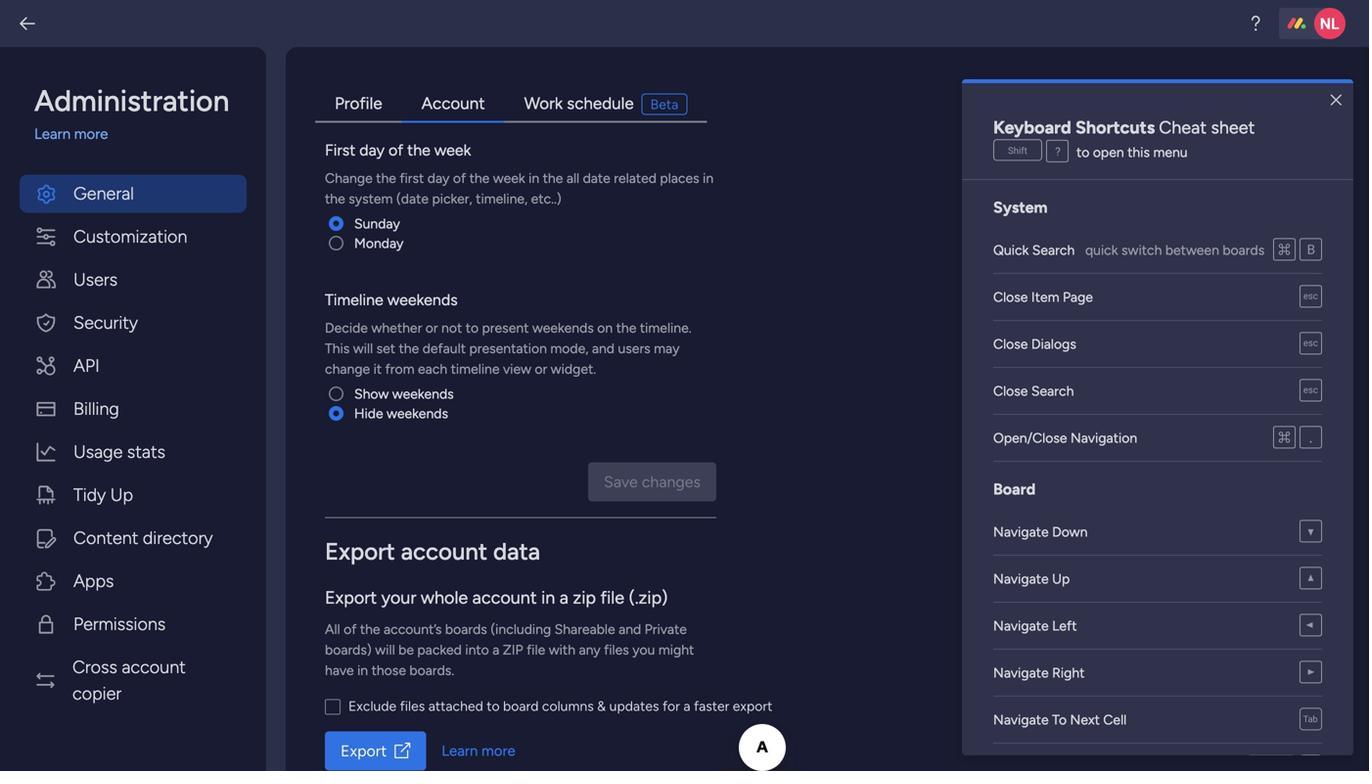Task type: describe. For each thing, give the bounding box(es) containing it.
1 vertical spatial account
[[473, 588, 537, 609]]

close for close dialogs
[[994, 336, 1029, 353]]

v2 shortcuts esc image for close item page
[[1300, 286, 1323, 308]]

export
[[733, 698, 773, 715]]

v2 shortcuts command image
[[1274, 427, 1296, 449]]

board
[[994, 480, 1036, 499]]

zip
[[503, 642, 524, 659]]

dapulse x slim image
[[1331, 91, 1342, 110]]

(.zip)
[[629, 588, 668, 609]]

cross account copier
[[72, 657, 186, 705]]

v2 shortcuts right image
[[1300, 662, 1323, 684]]

1 vertical spatial learn more link
[[442, 741, 516, 763]]

first day of the week
[[325, 141, 471, 160]]

navigate for navigate right
[[994, 665, 1049, 682]]

0 vertical spatial boards
[[1223, 242, 1265, 259]]

v2 shortcuts esc image
[[1300, 333, 1323, 355]]

&
[[597, 698, 606, 715]]

beta
[[651, 96, 679, 113]]

for
[[663, 698, 680, 715]]

shareable
[[555, 621, 616, 638]]

date
[[583, 170, 611, 187]]

quick
[[994, 242, 1029, 259]]

change the first day of the week in the all date related places in the system (date picker, timeline, etc..)
[[325, 170, 714, 207]]

users
[[73, 269, 118, 290]]

exclude
[[349, 698, 397, 715]]

faster
[[694, 698, 730, 715]]

whether
[[371, 320, 422, 336]]

set
[[377, 340, 396, 357]]

security button
[[20, 304, 247, 342]]

boards inside all of the account's boards (including shareable and private boards) will be packed into a zip file with any files you might have in those boards.
[[445, 621, 487, 638]]

and inside decide whether or not to present weekends on the timeline. this will set the default presentation mode, and users may change it from each timeline view or widget.
[[592, 340, 615, 357]]

usage stats button
[[20, 433, 247, 471]]

a inside all of the account's boards (including shareable and private boards) will be packed into a zip file with any files you might have in those boards.
[[493, 642, 500, 659]]

profile
[[335, 94, 382, 114]]

0 horizontal spatial week
[[435, 141, 471, 160]]

export account data
[[325, 538, 541, 566]]

navigate for navigate to next cell
[[994, 712, 1049, 729]]

search for close search
[[1032, 383, 1075, 400]]

hide
[[354, 405, 383, 422]]

close item page
[[994, 289, 1094, 306]]

between
[[1166, 242, 1220, 259]]

content directory
[[73, 528, 213, 549]]

sheet
[[1212, 117, 1256, 138]]

to
[[1053, 712, 1067, 729]]

content directory button
[[20, 519, 247, 558]]

etc..)
[[531, 190, 562, 207]]

this
[[325, 340, 350, 357]]

keyboard
[[994, 117, 1072, 138]]

to inside decide whether or not to present weekends on the timeline. this will set the default presentation mode, and users may change it from each timeline view or widget.
[[466, 320, 479, 336]]

present
[[482, 320, 529, 336]]

users
[[618, 340, 651, 357]]

tidy up button
[[20, 476, 247, 515]]

widget.
[[551, 361, 596, 377]]

the up from
[[399, 340, 419, 357]]

your
[[381, 588, 417, 609]]

show
[[354, 386, 389, 402]]

account for cross account copier
[[122, 657, 186, 678]]

hide weekends
[[354, 405, 448, 422]]

cross
[[72, 657, 117, 678]]

0 horizontal spatial day
[[360, 141, 385, 160]]

in up etc..)
[[529, 170, 540, 187]]

administration learn more
[[34, 83, 230, 143]]

it
[[374, 361, 382, 377]]

decide
[[325, 320, 368, 336]]

permissions button
[[20, 606, 247, 644]]

up for navigate up
[[1053, 571, 1071, 588]]

v2 shortcuts tab image
[[1300, 709, 1323, 731]]

profile link
[[315, 86, 402, 123]]

close for close search
[[994, 383, 1029, 400]]

cross account copier button
[[20, 649, 247, 713]]

(including
[[491, 621, 551, 638]]

not
[[442, 320, 462, 336]]

zip
[[573, 588, 596, 609]]

attached
[[429, 698, 484, 715]]

0 vertical spatial of
[[389, 141, 404, 160]]

weekends for timeline weekends
[[387, 291, 458, 309]]

updates
[[610, 698, 659, 715]]

content
[[73, 528, 138, 549]]

will inside decide whether or not to present weekends on the timeline. this will set the default presentation mode, and users may change it from each timeline view or widget.
[[353, 340, 373, 357]]

files inside all of the account's boards (including shareable and private boards) will be packed into a zip file with any files you might have in those boards.
[[604, 642, 629, 659]]

boards)
[[325, 642, 372, 659]]

the up timeline,
[[470, 170, 490, 187]]

with
[[549, 642, 576, 659]]

weekends for hide weekends
[[387, 405, 448, 422]]

file inside all of the account's boards (including shareable and private boards) will be packed into a zip file with any files you might have in those boards.
[[527, 642, 546, 659]]

navigate for navigate left
[[994, 618, 1049, 635]]

1 horizontal spatial or
[[535, 361, 548, 377]]

first
[[325, 141, 356, 160]]

this
[[1128, 144, 1151, 161]]

page
[[1063, 289, 1094, 306]]

change
[[325, 170, 373, 187]]

close search
[[994, 383, 1075, 400]]

cell
[[1104, 712, 1127, 729]]

switch
[[1122, 242, 1163, 259]]

navigation
[[1071, 430, 1138, 447]]

help image
[[1247, 14, 1266, 33]]

view
[[503, 361, 532, 377]]

search for quick search
[[1033, 242, 1075, 259]]

related
[[614, 170, 657, 187]]

decide whether or not to present weekends on the timeline. this will set the default presentation mode, and users may change it from each timeline view or widget.
[[325, 320, 692, 377]]

v2 shortcuts left image
[[1300, 615, 1323, 637]]

all
[[567, 170, 580, 187]]

from
[[385, 361, 415, 377]]

weekends inside decide whether or not to present weekends on the timeline. this will set the default presentation mode, and users may change it from each timeline view or widget.
[[533, 320, 594, 336]]

timeline,
[[476, 190, 528, 207]]

the up system
[[376, 170, 397, 187]]

2 vertical spatial to
[[487, 698, 500, 715]]

quick
[[1086, 242, 1119, 259]]

in right places
[[703, 170, 714, 187]]

billing button
[[20, 390, 247, 428]]

of inside 'change the first day of the week in the all date related places in the system (date picker, timeline, etc..)'
[[453, 170, 466, 187]]

0 horizontal spatial learn more link
[[34, 123, 247, 145]]

default
[[423, 340, 466, 357]]

quick switch between boards
[[1086, 242, 1265, 259]]

quick search
[[994, 242, 1075, 259]]

keyboard shortcuts cheat sheet
[[994, 117, 1256, 138]]

1 vertical spatial learn
[[442, 742, 478, 760]]

directory
[[143, 528, 213, 549]]

more inside administration learn more
[[74, 125, 108, 143]]

customization
[[73, 226, 187, 247]]

v2 shortcuts down image
[[1300, 521, 1323, 543]]

presentation
[[469, 340, 547, 357]]

the right on
[[617, 320, 637, 336]]



Task type: locate. For each thing, give the bounding box(es) containing it.
week inside 'change the first day of the week in the all date related places in the system (date picker, timeline, etc..)'
[[493, 170, 525, 187]]

all of the account's boards (including shareable and private boards) will be packed into a zip file with any files you might have in those boards.
[[325, 621, 695, 679]]

1 horizontal spatial files
[[604, 642, 629, 659]]

v2 shortcuts b image
[[1300, 239, 1323, 261]]

1 horizontal spatial file
[[601, 588, 625, 609]]

0 vertical spatial and
[[592, 340, 615, 357]]

weekends for show weekends
[[392, 386, 454, 402]]

to open this menu
[[1077, 144, 1188, 161]]

of up picker, at the top
[[453, 170, 466, 187]]

0 vertical spatial account
[[401, 538, 488, 566]]

1 vertical spatial more
[[482, 742, 516, 760]]

all
[[325, 621, 340, 638]]

packed
[[418, 642, 462, 659]]

2 vertical spatial account
[[122, 657, 186, 678]]

account
[[401, 538, 488, 566], [473, 588, 537, 609], [122, 657, 186, 678]]

export your whole account in a zip file (.zip)
[[325, 588, 668, 609]]

up right tidy
[[110, 485, 133, 506]]

general
[[73, 183, 134, 204]]

weekends up mode,
[[533, 320, 594, 336]]

0 vertical spatial search
[[1033, 242, 1075, 259]]

in right have
[[357, 662, 368, 679]]

0 horizontal spatial more
[[74, 125, 108, 143]]

usage
[[73, 442, 123, 463]]

1 vertical spatial will
[[375, 642, 395, 659]]

weekends
[[387, 291, 458, 309], [533, 320, 594, 336], [392, 386, 454, 402], [387, 405, 448, 422]]

0 vertical spatial to
[[1077, 144, 1090, 161]]

v2 shortcuts esc image
[[1300, 286, 1323, 308], [1300, 380, 1323, 402]]

the down change
[[325, 190, 345, 207]]

search down dialogs
[[1032, 383, 1075, 400]]

search
[[1033, 242, 1075, 259], [1032, 383, 1075, 400]]

2 v2 shortcuts esc image from the top
[[1300, 380, 1323, 402]]

1 horizontal spatial up
[[1053, 571, 1071, 588]]

or right view
[[535, 361, 548, 377]]

2 navigate from the top
[[994, 571, 1049, 588]]

back to workspace image
[[18, 14, 37, 33]]

0 vertical spatial export
[[325, 538, 395, 566]]

1 horizontal spatial boards
[[1223, 242, 1265, 259]]

boards.
[[410, 662, 455, 679]]

monday
[[354, 235, 404, 252]]

a
[[560, 588, 569, 609], [493, 642, 500, 659], [684, 698, 691, 715]]

v2 shortcuts esc image up v2 shortcuts esc icon
[[1300, 286, 1323, 308]]

mode,
[[551, 340, 589, 357]]

close left item
[[994, 289, 1029, 306]]

navigate down board
[[994, 524, 1049, 541]]

learn more link down administration
[[34, 123, 247, 145]]

or left not
[[426, 320, 438, 336]]

you
[[633, 642, 655, 659]]

file
[[601, 588, 625, 609], [527, 642, 546, 659]]

export for export
[[341, 742, 387, 761]]

of up "first"
[[389, 141, 404, 160]]

day
[[360, 141, 385, 160], [428, 170, 450, 187]]

api button
[[20, 347, 247, 385]]

system
[[994, 198, 1048, 217]]

0 vertical spatial will
[[353, 340, 373, 357]]

learn more link down attached
[[442, 741, 516, 763]]

of
[[389, 141, 404, 160], [453, 170, 466, 187], [344, 621, 357, 638]]

account down permissions button on the bottom
[[122, 657, 186, 678]]

1 v2 shortcuts esc image from the top
[[1300, 286, 1323, 308]]

navigate to next cell
[[994, 712, 1127, 729]]

dialogs
[[1032, 336, 1077, 353]]

api
[[73, 355, 100, 376]]

2 horizontal spatial a
[[684, 698, 691, 715]]

day up picker, at the top
[[428, 170, 450, 187]]

1 vertical spatial week
[[493, 170, 525, 187]]

0 vertical spatial more
[[74, 125, 108, 143]]

export up your
[[325, 538, 395, 566]]

the left 'all'
[[543, 170, 563, 187]]

open/close
[[994, 430, 1068, 447]]

stats
[[127, 442, 165, 463]]

will left set
[[353, 340, 373, 357]]

1 vertical spatial up
[[1053, 571, 1071, 588]]

learn more
[[442, 742, 516, 760]]

work
[[524, 94, 563, 114]]

1 horizontal spatial week
[[493, 170, 525, 187]]

0 vertical spatial up
[[110, 485, 133, 506]]

close dialogs
[[994, 336, 1077, 353]]

next
[[1071, 712, 1101, 729]]

export inside button
[[341, 742, 387, 761]]

2 close from the top
[[994, 336, 1029, 353]]

navigate for navigate up
[[994, 571, 1049, 588]]

1 vertical spatial boards
[[445, 621, 487, 638]]

customization button
[[20, 218, 247, 256]]

navigate left to
[[994, 712, 1049, 729]]

on
[[598, 320, 613, 336]]

to left open
[[1077, 144, 1090, 161]]

users button
[[20, 261, 247, 299]]

0 vertical spatial learn
[[34, 125, 71, 143]]

1 vertical spatial or
[[535, 361, 548, 377]]

private
[[645, 621, 687, 638]]

administration
[[34, 83, 230, 118]]

tidy
[[73, 485, 106, 506]]

weekends down "each"
[[392, 386, 454, 402]]

1 vertical spatial and
[[619, 621, 642, 638]]

0 horizontal spatial or
[[426, 320, 438, 336]]

files right the any
[[604, 642, 629, 659]]

any
[[579, 642, 601, 659]]

2 vertical spatial of
[[344, 621, 357, 638]]

1 vertical spatial export
[[325, 588, 377, 609]]

account link
[[402, 86, 505, 123]]

close
[[994, 289, 1029, 306], [994, 336, 1029, 353], [994, 383, 1029, 400]]

to right not
[[466, 320, 479, 336]]

account inside cross account copier
[[122, 657, 186, 678]]

board
[[503, 698, 539, 715]]

v2 shortcuts esc image up v2 shortcuts dot image
[[1300, 380, 1323, 402]]

1 navigate from the top
[[994, 524, 1049, 541]]

0 horizontal spatial to
[[466, 320, 479, 336]]

0 vertical spatial a
[[560, 588, 569, 609]]

4 navigate from the top
[[994, 665, 1049, 682]]

boards
[[1223, 242, 1265, 259], [445, 621, 487, 638]]

1 vertical spatial file
[[527, 642, 546, 659]]

0 horizontal spatial learn
[[34, 125, 71, 143]]

1 close from the top
[[994, 289, 1029, 306]]

file right zip
[[601, 588, 625, 609]]

1 horizontal spatial learn
[[442, 742, 478, 760]]

week down account link
[[435, 141, 471, 160]]

in left zip
[[542, 588, 555, 609]]

0 horizontal spatial up
[[110, 485, 133, 506]]

weekends down show weekends
[[387, 405, 448, 422]]

3 close from the top
[[994, 383, 1029, 400]]

export for export account data
[[325, 538, 395, 566]]

0 horizontal spatial boards
[[445, 621, 487, 638]]

0 vertical spatial file
[[601, 588, 625, 609]]

up for tidy up
[[110, 485, 133, 506]]

each
[[418, 361, 448, 377]]

2 vertical spatial close
[[994, 383, 1029, 400]]

left
[[1053, 618, 1078, 635]]

to
[[1077, 144, 1090, 161], [466, 320, 479, 336], [487, 698, 500, 715]]

in inside all of the account's boards (including shareable and private boards) will be packed into a zip file with any files you might have in those boards.
[[357, 662, 368, 679]]

navigate up navigate left
[[994, 571, 1049, 588]]

and down on
[[592, 340, 615, 357]]

close left dialogs
[[994, 336, 1029, 353]]

a left zip
[[560, 588, 569, 609]]

export left v2 export icon
[[341, 742, 387, 761]]

learn down administration
[[34, 125, 71, 143]]

might
[[659, 642, 695, 659]]

1 vertical spatial files
[[400, 698, 425, 715]]

a right for
[[684, 698, 691, 715]]

a left the zip on the bottom
[[493, 642, 500, 659]]

export for export your whole account in a zip file (.zip)
[[325, 588, 377, 609]]

work schedule
[[524, 94, 634, 114]]

close up open/close
[[994, 383, 1029, 400]]

navigate right
[[994, 665, 1085, 682]]

boards up into
[[445, 621, 487, 638]]

search right quick
[[1033, 242, 1075, 259]]

more down administration
[[74, 125, 108, 143]]

columns
[[542, 698, 594, 715]]

0 horizontal spatial a
[[493, 642, 500, 659]]

1 horizontal spatial will
[[375, 642, 395, 659]]

v2 export image
[[395, 743, 411, 760]]

learn down attached
[[442, 742, 478, 760]]

day right first
[[360, 141, 385, 160]]

system
[[349, 190, 393, 207]]

0 vertical spatial week
[[435, 141, 471, 160]]

security
[[73, 312, 138, 333]]

1 horizontal spatial and
[[619, 621, 642, 638]]

1 vertical spatial a
[[493, 642, 500, 659]]

data
[[493, 538, 541, 566]]

and inside all of the account's boards (including shareable and private boards) will be packed into a zip file with any files you might have in those boards.
[[619, 621, 642, 638]]

the up 'boards)'
[[360, 621, 380, 638]]

export up all
[[325, 588, 377, 609]]

menu
[[1154, 144, 1188, 161]]

1 horizontal spatial a
[[560, 588, 569, 609]]

up
[[110, 485, 133, 506], [1053, 571, 1071, 588]]

file right the zip on the bottom
[[527, 642, 546, 659]]

sunday
[[354, 215, 400, 232]]

account up whole
[[401, 538, 488, 566]]

to left the board
[[487, 698, 500, 715]]

more down the board
[[482, 742, 516, 760]]

1 horizontal spatial of
[[389, 141, 404, 160]]

1 vertical spatial day
[[428, 170, 450, 187]]

0 horizontal spatial files
[[400, 698, 425, 715]]

1 vertical spatial of
[[453, 170, 466, 187]]

0 vertical spatial files
[[604, 642, 629, 659]]

account for export account data
[[401, 538, 488, 566]]

and up you
[[619, 621, 642, 638]]

5 navigate from the top
[[994, 712, 1049, 729]]

1 vertical spatial close
[[994, 336, 1029, 353]]

usage stats
[[73, 442, 165, 463]]

or
[[426, 320, 438, 336], [535, 361, 548, 377]]

show weekends
[[354, 386, 454, 402]]

of inside all of the account's boards (including shareable and private boards) will be packed into a zip file with any files you might have in those boards.
[[344, 621, 357, 638]]

boards left v2 shortcuts command image
[[1223, 242, 1265, 259]]

down
[[1053, 524, 1088, 541]]

learn
[[34, 125, 71, 143], [442, 742, 478, 760]]

2 vertical spatial export
[[341, 742, 387, 761]]

up up left
[[1053, 571, 1071, 588]]

general button
[[20, 175, 247, 213]]

the inside all of the account's boards (including shareable and private boards) will be packed into a zip file with any files you might have in those boards.
[[360, 621, 380, 638]]

1 horizontal spatial day
[[428, 170, 450, 187]]

1 horizontal spatial to
[[487, 698, 500, 715]]

0 vertical spatial learn more link
[[34, 123, 247, 145]]

have
[[325, 662, 354, 679]]

0 vertical spatial close
[[994, 289, 1029, 306]]

v2 shortcuts up image
[[1300, 568, 1323, 590]]

places
[[660, 170, 700, 187]]

v2 shortcuts question mark image
[[1047, 141, 1069, 164]]

navigate up
[[994, 571, 1071, 588]]

1 vertical spatial to
[[466, 320, 479, 336]]

1 vertical spatial search
[[1032, 383, 1075, 400]]

navigate
[[994, 524, 1049, 541], [994, 571, 1049, 588], [994, 618, 1049, 635], [994, 665, 1049, 682], [994, 712, 1049, 729]]

files right exclude
[[400, 698, 425, 715]]

will up those
[[375, 642, 395, 659]]

week up timeline,
[[493, 170, 525, 187]]

2 vertical spatial a
[[684, 698, 691, 715]]

of right all
[[344, 621, 357, 638]]

1 horizontal spatial more
[[482, 742, 516, 760]]

account up (including
[[473, 588, 537, 609]]

2 horizontal spatial to
[[1077, 144, 1090, 161]]

1 vertical spatial v2 shortcuts esc image
[[1300, 380, 1323, 402]]

close for close item page
[[994, 289, 1029, 306]]

weekends up "whether"
[[387, 291, 458, 309]]

0 horizontal spatial of
[[344, 621, 357, 638]]

first
[[400, 170, 424, 187]]

1 horizontal spatial learn more link
[[442, 741, 516, 763]]

2 horizontal spatial of
[[453, 170, 466, 187]]

3 navigate from the top
[[994, 618, 1049, 635]]

v2 shortcuts esc image for close search
[[1300, 380, 1323, 402]]

the up "first"
[[407, 141, 431, 160]]

into
[[465, 642, 489, 659]]

day inside 'change the first day of the week in the all date related places in the system (date picker, timeline, etc..)'
[[428, 170, 450, 187]]

v2 shortcuts command image
[[1274, 239, 1296, 261]]

export
[[325, 538, 395, 566], [325, 588, 377, 609], [341, 742, 387, 761]]

noah lott image
[[1315, 8, 1346, 39]]

open
[[1094, 144, 1125, 161]]

0 vertical spatial or
[[426, 320, 438, 336]]

0 vertical spatial v2 shortcuts esc image
[[1300, 286, 1323, 308]]

picker,
[[432, 190, 473, 207]]

navigate for navigate down
[[994, 524, 1049, 541]]

0 horizontal spatial file
[[527, 642, 546, 659]]

learn inside administration learn more
[[34, 125, 71, 143]]

0 horizontal spatial will
[[353, 340, 373, 357]]

timeline.
[[640, 320, 692, 336]]

will inside all of the account's boards (including shareable and private boards) will be packed into a zip file with any files you might have in those boards.
[[375, 642, 395, 659]]

navigate down
[[994, 524, 1088, 541]]

navigate left left
[[994, 618, 1049, 635]]

navigate left right
[[994, 665, 1049, 682]]

may
[[654, 340, 680, 357]]

up inside "button"
[[110, 485, 133, 506]]

v2 shortcuts dot image
[[1300, 427, 1323, 449]]

0 vertical spatial day
[[360, 141, 385, 160]]

0 horizontal spatial and
[[592, 340, 615, 357]]



